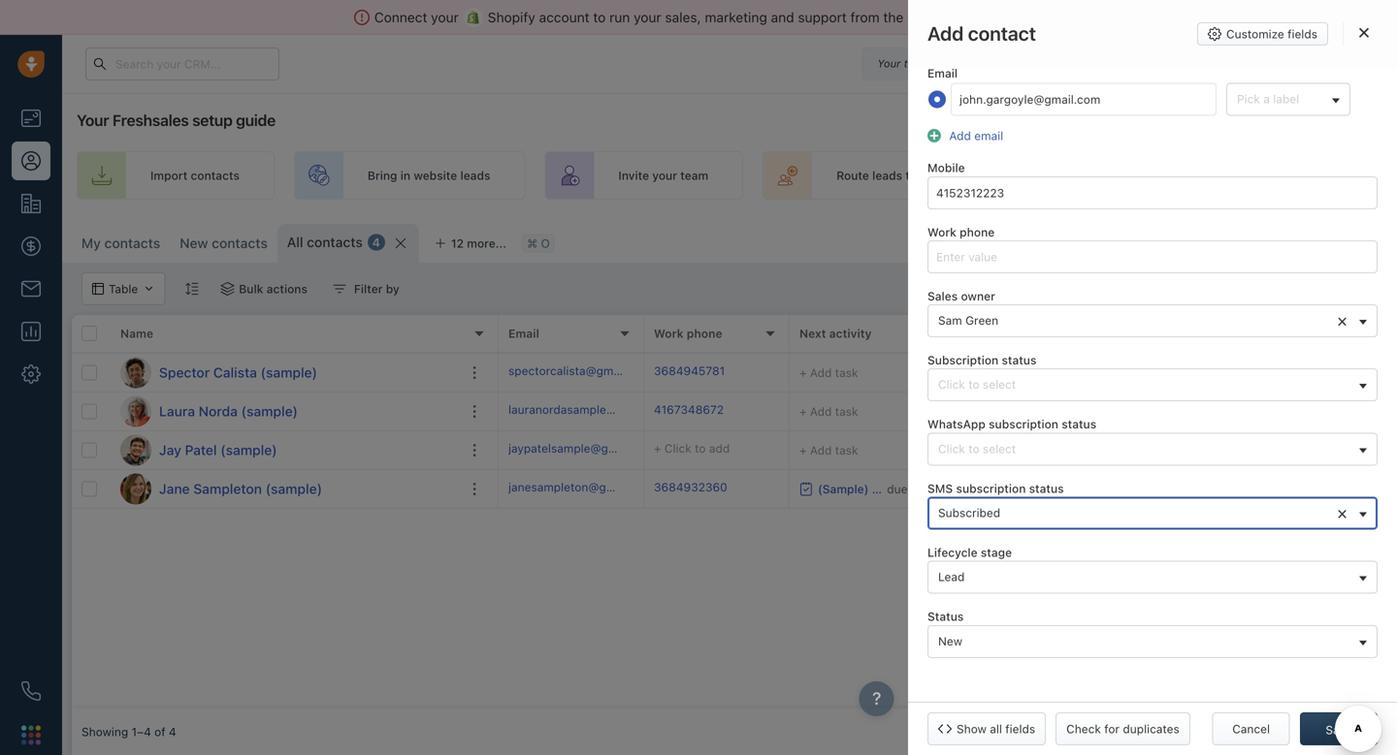 Task type: locate. For each thing, give the bounding box(es) containing it.
1 click to select button from the top
[[928, 369, 1378, 402]]

1 select from the top
[[983, 378, 1016, 392]]

0 vertical spatial import contacts
[[150, 169, 240, 182]]

fields left close image
[[1288, 27, 1318, 41]]

(sample) up 'jane sampleton (sample)'
[[221, 443, 277, 459]]

cancel button
[[1213, 713, 1290, 746]]

laura
[[159, 404, 195, 420]]

filter by
[[354, 282, 400, 296]]

contacts
[[191, 169, 240, 182], [1182, 234, 1231, 247], [307, 234, 363, 250], [104, 235, 160, 251], [212, 235, 268, 251]]

1 horizontal spatial new
[[938, 635, 963, 649]]

click to select button down + click to add
[[928, 433, 1378, 466]]

1 vertical spatial container_wx8msf4aqz5i3rn1 image
[[1241, 366, 1255, 380]]

press space to select this row. row down 18
[[499, 471, 1397, 509]]

container_wx8msf4aqz5i3rn1 image for customize
[[984, 234, 998, 247]]

email up spectorcalista@gmail.com
[[509, 327, 539, 341]]

4 up filter by
[[372, 236, 380, 249]]

container_wx8msf4aqz5i3rn1 image inside customize table button
[[984, 234, 998, 247]]

support
[[798, 9, 847, 25]]

shopify
[[488, 9, 536, 25]]

1 horizontal spatial email
[[928, 67, 958, 80]]

0 horizontal spatial 4
[[169, 726, 176, 739]]

customize for customize table
[[1003, 234, 1062, 247]]

2 row group from the left
[[499, 354, 1397, 509]]

0 horizontal spatial sales owner
[[928, 290, 996, 303]]

leads right the route
[[873, 169, 903, 182]]

1 task from the top
[[835, 366, 858, 380]]

jane
[[159, 481, 190, 497]]

work
[[928, 225, 957, 239], [654, 327, 684, 341]]

+ add task
[[800, 366, 858, 380], [800, 405, 858, 419], [800, 444, 858, 458]]

2 vertical spatial container_wx8msf4aqz5i3rn1 image
[[800, 483, 813, 496]]

stage
[[981, 546, 1012, 560]]

0 horizontal spatial work phone
[[654, 327, 723, 341]]

press space to select this row. row down 'jay patel (sample)' link
[[72, 471, 499, 509]]

phone element
[[12, 673, 50, 711]]

import for import contacts button
[[1142, 234, 1179, 247]]

sam
[[938, 314, 962, 328], [1260, 366, 1284, 380]]

0 vertical spatial email
[[928, 67, 958, 80]]

setup
[[192, 111, 232, 130]]

your right the invite
[[652, 169, 677, 182]]

0 vertical spatial select
[[983, 378, 1016, 392]]

actions
[[267, 282, 308, 296]]

import contacts inside button
[[1142, 234, 1231, 247]]

0 vertical spatial ×
[[1337, 310, 1348, 331]]

email right trial
[[928, 67, 958, 80]]

container_wx8msf4aqz5i3rn1 image for sam green
[[1241, 366, 1255, 380]]

team inside 'route leads to your team' link
[[948, 169, 976, 182]]

1 vertical spatial new
[[938, 635, 963, 649]]

new inside button
[[938, 635, 963, 649]]

4 right "of"
[[169, 726, 176, 739]]

customize table button
[[972, 224, 1106, 257]]

run
[[610, 9, 630, 25]]

all
[[990, 723, 1002, 737]]

1 horizontal spatial 4
[[372, 236, 380, 249]]

1 vertical spatial ×
[[1337, 503, 1348, 524]]

your right run
[[634, 9, 662, 25]]

contacts right "all" on the left of the page
[[307, 234, 363, 250]]

work down mobile
[[928, 225, 957, 239]]

create sales sequence
[[1105, 169, 1232, 182]]

work phone up 3684945781
[[654, 327, 723, 341]]

1 horizontal spatial import contacts
[[1142, 234, 1231, 247]]

subscription status
[[928, 354, 1037, 367]]

1 vertical spatial sam green
[[1260, 366, 1320, 380]]

0 vertical spatial phone
[[960, 225, 995, 239]]

1 horizontal spatial leads
[[873, 169, 903, 182]]

1 vertical spatial select
[[983, 442, 1016, 456]]

status for whatsapp subscription status
[[1062, 418, 1097, 432]]

0 horizontal spatial sales
[[928, 290, 958, 303]]

shopify account to run your sales, marketing and support from the crm.
[[488, 9, 941, 25]]

1 vertical spatial owner
[[1270, 327, 1306, 341]]

1 click to select from the top
[[938, 378, 1016, 392]]

customize inside button
[[1227, 27, 1285, 41]]

(sample)
[[261, 365, 317, 381], [241, 404, 298, 420], [221, 443, 277, 459], [266, 481, 322, 497]]

0 horizontal spatial new
[[180, 235, 208, 251]]

1 horizontal spatial fields
[[1288, 27, 1318, 41]]

2 vertical spatial task
[[835, 444, 858, 458]]

1 vertical spatial customize
[[1003, 234, 1062, 247]]

(sample) down spector calista (sample) link
[[241, 404, 298, 420]]

1 vertical spatial + add task
[[800, 405, 858, 419]]

press space to select this row. row up the 37
[[499, 354, 1397, 393]]

1 horizontal spatial team
[[948, 169, 976, 182]]

0 horizontal spatial team
[[681, 169, 709, 182]]

1 horizontal spatial sam
[[1260, 366, 1284, 380]]

green inside add contact dialog
[[966, 314, 999, 328]]

Start typing... email field
[[951, 83, 1217, 116]]

1 × from the top
[[1337, 310, 1348, 331]]

21
[[967, 57, 978, 70]]

new for new contacts
[[180, 235, 208, 251]]

for
[[1105, 723, 1120, 737]]

click to select
[[938, 378, 1016, 392], [938, 442, 1016, 456]]

0 vertical spatial sales owner
[[928, 290, 996, 303]]

press space to select this row. row containing jane sampleton (sample)
[[72, 471, 499, 509]]

1 vertical spatial container_wx8msf4aqz5i3rn1 image
[[221, 282, 234, 296]]

click to select down subscription status
[[938, 378, 1016, 392]]

0 vertical spatial green
[[966, 314, 999, 328]]

click to select down the 'whatsapp'
[[938, 442, 1016, 456]]

owner inside grid
[[1270, 327, 1306, 341]]

grid containing 54
[[72, 315, 1397, 709]]

import contacts down setup on the left of page
[[150, 169, 240, 182]]

close image
[[1360, 27, 1369, 38]]

0 horizontal spatial import
[[150, 169, 188, 182]]

1 vertical spatial email
[[509, 327, 539, 341]]

your left trial
[[878, 57, 901, 70]]

press space to select this row. row up 'laura norda (sample)'
[[72, 354, 499, 393]]

0 vertical spatial import
[[150, 169, 188, 182]]

add contact dialog
[[908, 0, 1397, 756]]

1 team from the left
[[681, 169, 709, 182]]

1 horizontal spatial work phone
[[928, 225, 995, 239]]

0 vertical spatial 4
[[372, 236, 380, 249]]

sam green
[[938, 314, 999, 328], [1260, 366, 1320, 380]]

contacts right my
[[104, 235, 160, 251]]

your down add email button
[[920, 169, 945, 182]]

whatsapp
[[928, 418, 986, 432]]

email
[[928, 67, 958, 80], [509, 327, 539, 341]]

1 horizontal spatial sam green
[[1260, 366, 1320, 380]]

0 vertical spatial task
[[835, 366, 858, 380]]

+ for 37
[[800, 405, 807, 419]]

(sample) for spector calista (sample)
[[261, 365, 317, 381]]

set up 
[[1360, 169, 1397, 182]]

1 vertical spatial status
[[1062, 418, 1097, 432]]

0 vertical spatial container_wx8msf4aqz5i3rn1 image
[[333, 282, 346, 296]]

fields
[[1288, 27, 1318, 41], [1006, 723, 1036, 737]]

container_wx8msf4aqz5i3rn1 image inside filter by button
[[333, 282, 346, 296]]

click to select button
[[928, 369, 1378, 402], [928, 433, 1378, 466]]

whatsapp subscription status
[[928, 418, 1097, 432]]

12
[[451, 237, 464, 250]]

0 horizontal spatial sam green
[[938, 314, 999, 328]]

your left freshsales
[[77, 111, 109, 130]]

add
[[1146, 366, 1167, 380], [709, 442, 730, 456]]

import down your freshsales setup guide
[[150, 169, 188, 182]]

1 horizontal spatial owner
[[1270, 327, 1306, 341]]

(sample) right sampleton
[[266, 481, 322, 497]]

leads inside 'link'
[[460, 169, 491, 182]]

1 vertical spatial import
[[1142, 234, 1179, 247]]

freshworks switcher image
[[21, 726, 41, 746]]

0 horizontal spatial container_wx8msf4aqz5i3rn1 image
[[333, 282, 346, 296]]

team right the invite
[[681, 169, 709, 182]]

bulk actions button
[[208, 273, 320, 306]]

0 horizontal spatial owner
[[961, 290, 996, 303]]

select down subscription status
[[983, 378, 1016, 392]]

create sales sequence link
[[1031, 151, 1267, 200]]

show
[[957, 723, 987, 737]]

2 vertical spatial + add task
[[800, 444, 858, 458]]

+ add task for 18
[[800, 444, 858, 458]]

0 vertical spatial container_wx8msf4aqz5i3rn1 image
[[984, 234, 998, 247]]

add inside dialog
[[949, 129, 971, 143]]

grid
[[72, 315, 1397, 709]]

2 leads from the left
[[873, 169, 903, 182]]

import contacts down mobile text field
[[1142, 234, 1231, 247]]

container_wx8msf4aqz5i3rn1 image
[[984, 234, 998, 247], [221, 282, 234, 296], [800, 483, 813, 496]]

status
[[1002, 354, 1037, 367], [1062, 418, 1097, 432], [1029, 482, 1064, 496]]

check for duplicates button
[[1056, 713, 1191, 746]]

jaypatelsample@gmail.com
[[509, 442, 657, 456]]

press space to select this row. row up 'jane sampleton (sample)'
[[72, 432, 499, 471]]

subscription up subscribed
[[956, 482, 1026, 496]]

bulk
[[239, 282, 263, 296]]

2 team from the left
[[948, 169, 976, 182]]

0 vertical spatial customize
[[1227, 27, 1285, 41]]

0 horizontal spatial add
[[709, 442, 730, 456]]

press space to select this row. row down spector calista (sample) link
[[72, 393, 499, 432]]

0 horizontal spatial email
[[509, 327, 539, 341]]

phone left the customize table
[[960, 225, 995, 239]]

⌘ o
[[527, 237, 550, 250]]

(sample) for jay patel (sample)
[[221, 443, 277, 459]]

add contact
[[928, 22, 1036, 45]]

2 click to select button from the top
[[928, 433, 1378, 466]]

(sample) for jane sampleton (sample)
[[266, 481, 322, 497]]

add for 18
[[810, 444, 832, 458]]

status down + click to add
[[1062, 418, 1097, 432]]

leads right website
[[460, 169, 491, 182]]

in left 21
[[954, 57, 964, 70]]

0 vertical spatial add
[[1146, 366, 1167, 380]]

0 vertical spatial sam
[[938, 314, 962, 328]]

status right subscription
[[1002, 354, 1037, 367]]

0 horizontal spatial fields
[[1006, 723, 1036, 737]]

1 vertical spatial phone
[[687, 327, 723, 341]]

team down add email button
[[948, 169, 976, 182]]

3 + add task from the top
[[800, 444, 858, 458]]

1 vertical spatial sales owner
[[1236, 327, 1306, 341]]

0 horizontal spatial leads
[[460, 169, 491, 182]]

new contacts button
[[170, 224, 277, 263], [180, 235, 268, 251]]

1 horizontal spatial import
[[1142, 234, 1179, 247]]

3 task from the top
[[835, 444, 858, 458]]

click to select button down tags
[[928, 369, 1378, 402]]

0 horizontal spatial your
[[77, 111, 109, 130]]

1 horizontal spatial work
[[928, 225, 957, 239]]

2 select from the top
[[983, 442, 1016, 456]]

0 horizontal spatial customize
[[1003, 234, 1062, 247]]

2 × from the top
[[1337, 503, 1348, 524]]

× for sms subscription status
[[1337, 503, 1348, 524]]

route
[[837, 169, 869, 182]]

customize fields button
[[1198, 22, 1329, 46]]

0 vertical spatial + add task
[[800, 366, 858, 380]]

select
[[983, 378, 1016, 392], [983, 442, 1016, 456]]

save
[[1326, 724, 1352, 738]]

press space to select this row. row up 18
[[499, 393, 1397, 432]]

1 horizontal spatial customize
[[1227, 27, 1285, 41]]

sam inside add contact dialog
[[938, 314, 962, 328]]

0 horizontal spatial in
[[401, 169, 411, 182]]

4167348672
[[654, 403, 724, 417]]

work up 3684945781
[[654, 327, 684, 341]]

1 horizontal spatial sales
[[1236, 327, 1267, 341]]

contact
[[1335, 234, 1378, 247]]

sales
[[928, 290, 958, 303], [1236, 327, 1267, 341]]

import down mobile text field
[[1142, 234, 1179, 247]]

press space to select this row. row containing spector calista (sample)
[[72, 354, 499, 393]]

+ click to add
[[1091, 366, 1167, 380]]

1 horizontal spatial in
[[954, 57, 964, 70]]

(sample) down name row
[[261, 365, 317, 381]]

1 horizontal spatial green
[[1287, 366, 1320, 380]]

1 vertical spatial subscription
[[956, 482, 1026, 496]]

1 vertical spatial task
[[835, 405, 858, 419]]

in right the bring
[[401, 169, 411, 182]]

1 vertical spatial click to select
[[938, 442, 1016, 456]]

2 + add task from the top
[[800, 405, 858, 419]]

1 horizontal spatial container_wx8msf4aqz5i3rn1 image
[[1241, 366, 1255, 380]]

0 vertical spatial sam green
[[938, 314, 999, 328]]

new down import contacts link
[[180, 235, 208, 251]]

0 vertical spatial click to select
[[938, 378, 1016, 392]]

click
[[1101, 366, 1128, 380], [938, 378, 965, 392], [665, 442, 692, 456], [938, 442, 965, 456]]

press space to select this row. row
[[72, 354, 499, 393], [499, 354, 1397, 393], [72, 393, 499, 432], [499, 393, 1397, 432], [72, 432, 499, 471], [499, 432, 1397, 471], [72, 471, 499, 509], [499, 471, 1397, 509]]

work inside add contact dialog
[[928, 225, 957, 239]]

2 task from the top
[[835, 405, 858, 419]]

2 vertical spatial status
[[1029, 482, 1064, 496]]

0 horizontal spatial import contacts
[[150, 169, 240, 182]]

2 click to select from the top
[[938, 442, 1016, 456]]

j image
[[120, 474, 151, 505]]

3684945781
[[654, 364, 725, 378]]

phone image
[[21, 682, 41, 702]]

1 leads from the left
[[460, 169, 491, 182]]

0 vertical spatial work phone
[[928, 225, 995, 239]]

connect your
[[374, 9, 459, 25]]

new down the status
[[938, 635, 963, 649]]

1 vertical spatial work phone
[[654, 327, 723, 341]]

subscription right the 'whatsapp'
[[989, 418, 1059, 432]]

1 vertical spatial import contacts
[[1142, 234, 1231, 247]]

check
[[1067, 723, 1101, 737]]

status down whatsapp subscription status
[[1029, 482, 1064, 496]]

Work phone text field
[[928, 241, 1378, 274]]

Search your CRM... text field
[[85, 48, 279, 81]]

press space to select this row. row down the 'whatsapp'
[[499, 432, 1397, 471]]

0 horizontal spatial container_wx8msf4aqz5i3rn1 image
[[221, 282, 234, 296]]

subscription for click to select
[[989, 418, 1059, 432]]

j image
[[120, 435, 151, 466]]

press space to select this row. row containing 18
[[499, 432, 1397, 471]]

0 vertical spatial your
[[878, 57, 901, 70]]

table
[[1065, 234, 1094, 247]]

import contacts group
[[1116, 224, 1274, 257]]

0 horizontal spatial sam
[[938, 314, 962, 328]]

click up the 37
[[938, 378, 965, 392]]

norda
[[199, 404, 238, 420]]

2 horizontal spatial container_wx8msf4aqz5i3rn1 image
[[984, 234, 998, 247]]

import contacts for import contacts link
[[150, 169, 240, 182]]

add contact button
[[1284, 224, 1388, 257]]

sales
[[1145, 169, 1174, 182]]

0 horizontal spatial green
[[966, 314, 999, 328]]

green
[[966, 314, 999, 328], [1287, 366, 1320, 380]]

1 row group from the left
[[72, 354, 499, 509]]

contacts down setup on the left of page
[[191, 169, 240, 182]]

in inside 'link'
[[401, 169, 411, 182]]

customize left "table"
[[1003, 234, 1062, 247]]

1 vertical spatial 4
[[169, 726, 176, 739]]

1 horizontal spatial add
[[1146, 366, 1167, 380]]

(sample) for laura norda (sample)
[[241, 404, 298, 420]]

customize table
[[1003, 234, 1094, 247]]

email inside add contact dialog
[[928, 67, 958, 80]]

owner inside add contact dialog
[[961, 290, 996, 303]]

container_wx8msf4aqz5i3rn1 image
[[333, 282, 346, 296], [1241, 366, 1255, 380]]

phone up 3684945781
[[687, 327, 723, 341]]

1 horizontal spatial your
[[878, 57, 901, 70]]

1 + add task from the top
[[800, 366, 858, 380]]

select down whatsapp subscription status
[[983, 442, 1016, 456]]

0 vertical spatial owner
[[961, 290, 996, 303]]

sequence
[[1177, 169, 1232, 182]]

1 vertical spatial work
[[654, 327, 684, 341]]

row group
[[72, 354, 499, 509], [499, 354, 1397, 509]]

pick a label button
[[1227, 83, 1351, 116]]

1 horizontal spatial phone
[[960, 225, 995, 239]]

customize up what's new image
[[1227, 27, 1285, 41]]

route leads to your team link
[[763, 151, 1011, 200]]

container_wx8msf4aqz5i3rn1 image inside the bulk actions button
[[221, 282, 234, 296]]

add
[[949, 129, 971, 143], [1310, 234, 1332, 247], [810, 366, 832, 380], [810, 405, 832, 419], [810, 444, 832, 458]]

email
[[975, 129, 1004, 143]]

fields right "all"
[[1006, 723, 1036, 737]]

1 vertical spatial sam
[[1260, 366, 1284, 380]]

customize inside button
[[1003, 234, 1062, 247]]

0 vertical spatial work
[[928, 225, 957, 239]]

add email link
[[945, 129, 1004, 143]]

email for mobile
[[928, 67, 958, 80]]

work phone down mobile
[[928, 225, 995, 239]]

import inside button
[[1142, 234, 1179, 247]]

in
[[954, 57, 964, 70], [401, 169, 411, 182]]

0 vertical spatial status
[[1002, 354, 1037, 367]]

contacts down sequence
[[1182, 234, 1231, 247]]

click down the 'whatsapp'
[[938, 442, 965, 456]]

1 vertical spatial in
[[401, 169, 411, 182]]

lead button
[[928, 562, 1378, 595]]

0 vertical spatial new
[[180, 235, 208, 251]]

0 vertical spatial subscription
[[989, 418, 1059, 432]]

sales owner
[[928, 290, 996, 303], [1236, 327, 1306, 341]]

1 vertical spatial click to select button
[[928, 433, 1378, 466]]



Task type: describe. For each thing, give the bounding box(es) containing it.
mobile
[[928, 161, 965, 175]]

+ add task for 54
[[800, 366, 858, 380]]

contact
[[968, 22, 1036, 45]]

janesampleton@gmail.com link
[[509, 479, 655, 500]]

3684945781 link
[[654, 363, 725, 383]]

score
[[945, 327, 978, 341]]

import contacts link
[[77, 151, 275, 200]]

up
[[1382, 169, 1396, 182]]

sam inside "press space to select this row." row
[[1260, 366, 1284, 380]]

explore plans
[[1042, 57, 1117, 70]]

send email image
[[1216, 58, 1230, 71]]

new button
[[928, 626, 1378, 659]]

from
[[851, 9, 880, 25]]

jay patel (sample)
[[159, 443, 277, 459]]

janesampleton@gmail.com 3684932360
[[509, 481, 728, 494]]

spector
[[159, 365, 210, 381]]

import contacts for import contacts button
[[1142, 234, 1231, 247]]

1 vertical spatial fields
[[1006, 723, 1036, 737]]

4167348672 link
[[654, 402, 724, 422]]

next activity
[[800, 327, 872, 341]]

laura norda (sample)
[[159, 404, 298, 420]]

sms subscription status
[[928, 482, 1064, 496]]

l image
[[120, 396, 151, 427]]

s image
[[120, 358, 151, 389]]

show all fields button
[[928, 713, 1046, 746]]

label
[[1273, 92, 1300, 106]]

+ for 18
[[800, 444, 807, 458]]

website
[[414, 169, 457, 182]]

54
[[945, 364, 965, 382]]

click to select button for whatsapp subscription status
[[928, 433, 1378, 466]]

press space to select this row. row containing jay patel (sample)
[[72, 432, 499, 471]]

showing
[[82, 726, 128, 739]]

1 horizontal spatial container_wx8msf4aqz5i3rn1 image
[[800, 483, 813, 496]]

explore
[[1042, 57, 1084, 70]]

work phone inside add contact dialog
[[928, 225, 995, 239]]

all contacts 4
[[287, 234, 380, 250]]

phone inside grid
[[687, 327, 723, 341]]

explore plans link
[[1031, 52, 1128, 75]]

1 horizontal spatial sales owner
[[1236, 327, 1306, 341]]

sam green inside add contact dialog
[[938, 314, 999, 328]]

task for 54
[[835, 366, 858, 380]]

contacts up bulk
[[212, 235, 268, 251]]

invite your team
[[619, 169, 709, 182]]

add contact
[[1310, 234, 1378, 247]]

lauranordasample@gmail.com link
[[509, 402, 673, 422]]

your for your trial ends in 21 days
[[878, 57, 901, 70]]

0 horizontal spatial work
[[654, 327, 684, 341]]

sales,
[[665, 9, 701, 25]]

select for status
[[983, 378, 1016, 392]]

select for subscription
[[983, 442, 1016, 456]]

more...
[[467, 237, 507, 250]]

days
[[981, 57, 1005, 70]]

spectorcalista@gmail.com 3684945781
[[509, 364, 725, 378]]

sales owner inside add contact dialog
[[928, 290, 996, 303]]

create
[[1105, 169, 1142, 182]]

lifecycle
[[928, 546, 978, 560]]

the
[[884, 9, 904, 25]]

click to select button for subscription status
[[928, 369, 1378, 402]]

set up link
[[1286, 151, 1397, 200]]

marketing
[[705, 9, 767, 25]]

check for duplicates
[[1067, 723, 1180, 737]]

4 inside all contacts 4
[[372, 236, 380, 249]]

my
[[82, 235, 101, 251]]

email for work phone
[[509, 327, 539, 341]]

o
[[541, 237, 550, 250]]

press space to select this row. row containing 54
[[499, 354, 1397, 393]]

add for 37
[[810, 405, 832, 419]]

0 vertical spatial in
[[954, 57, 964, 70]]

subscription for subscribed
[[956, 482, 1026, 496]]

invite
[[619, 169, 649, 182]]

trial
[[904, 57, 924, 70]]

lauranordasample@gmail.com
[[509, 403, 673, 417]]

task for 18
[[835, 444, 858, 458]]

contacts inside button
[[1182, 234, 1231, 247]]

jaypatelsample@gmail.com + click to add
[[509, 442, 730, 456]]

all
[[287, 234, 303, 250]]

laura norda (sample) link
[[159, 402, 298, 422]]

click to select for subscription
[[938, 378, 1016, 392]]

cancel
[[1233, 723, 1270, 737]]

jay
[[159, 443, 181, 459]]

showing 1–4 of 4
[[82, 726, 176, 739]]

1 vertical spatial sales
[[1236, 327, 1267, 341]]

jane sampleton (sample) link
[[159, 480, 322, 499]]

name row
[[72, 315, 499, 354]]

Mobile text field
[[928, 176, 1378, 209]]

my contacts
[[82, 235, 160, 251]]

bring in website leads
[[368, 169, 491, 182]]

show all fields
[[957, 723, 1036, 737]]

import contacts button
[[1116, 224, 1241, 257]]

+ for 54
[[800, 366, 807, 380]]

click down tags
[[1101, 366, 1128, 380]]

12 more...
[[451, 237, 507, 250]]

customize for customize fields
[[1227, 27, 1285, 41]]

new for new
[[938, 635, 963, 649]]

invite your team link
[[545, 151, 744, 200]]

+ add task for 37
[[800, 405, 858, 419]]

row group containing spector calista (sample)
[[72, 354, 499, 509]]

sms
[[928, 482, 953, 496]]

of
[[154, 726, 166, 739]]

task for 37
[[835, 405, 858, 419]]

ends
[[927, 57, 951, 70]]

import for import contacts link
[[150, 169, 188, 182]]

sales inside add contact dialog
[[928, 290, 958, 303]]

save button
[[1300, 713, 1378, 746]]

3684932360 link
[[654, 479, 728, 500]]

all contacts link
[[287, 233, 363, 252]]

sampleton
[[193, 481, 262, 497]]

activity
[[829, 327, 872, 341]]

× for sales owner
[[1337, 310, 1348, 331]]

container_wx8msf4aqz5i3rn1 image for bulk
[[221, 282, 234, 296]]

filter by button
[[320, 273, 412, 306]]

set
[[1360, 169, 1379, 182]]

46
[[945, 480, 965, 498]]

jaypatelsample@gmail.com link
[[509, 440, 657, 461]]

click to select for whatsapp
[[938, 442, 1016, 456]]

press space to select this row. row containing 46
[[499, 471, 1397, 509]]

add email button
[[928, 127, 1009, 145]]

press space to select this row. row containing 37
[[499, 393, 1397, 432]]

customize fields
[[1227, 27, 1318, 41]]

your right connect
[[431, 9, 459, 25]]

team inside invite your team link
[[681, 169, 709, 182]]

add
[[928, 22, 964, 45]]

spector calista (sample)
[[159, 365, 317, 381]]

click down 4167348672 link
[[665, 442, 692, 456]]

green inside "press space to select this row." row
[[1287, 366, 1320, 380]]

freshsales
[[112, 111, 189, 130]]

bulk actions
[[239, 282, 308, 296]]

status
[[928, 611, 964, 624]]

0 vertical spatial fields
[[1288, 27, 1318, 41]]

what's new image
[[1259, 56, 1272, 70]]

your for your freshsales setup guide
[[77, 111, 109, 130]]

18
[[945, 441, 962, 460]]

press space to select this row. row containing laura norda (sample)
[[72, 393, 499, 432]]

phone inside add contact dialog
[[960, 225, 995, 239]]

tags
[[1091, 327, 1118, 341]]

patel
[[185, 443, 217, 459]]

row group containing 54
[[499, 354, 1397, 509]]

plans
[[1087, 57, 1117, 70]]

1 vertical spatial add
[[709, 442, 730, 456]]

spectorcalista@gmail.com link
[[509, 363, 653, 383]]

⌘
[[527, 237, 538, 250]]

add for 54
[[810, 366, 832, 380]]

status for sms subscription status
[[1029, 482, 1064, 496]]

1–4
[[132, 726, 151, 739]]

sam green inside "press space to select this row." row
[[1260, 366, 1320, 380]]

container_wx8msf4aqz5i3rn1 image for filter by
[[333, 282, 346, 296]]

and
[[771, 9, 794, 25]]



Task type: vqa. For each thing, say whether or not it's contained in the screenshot.


